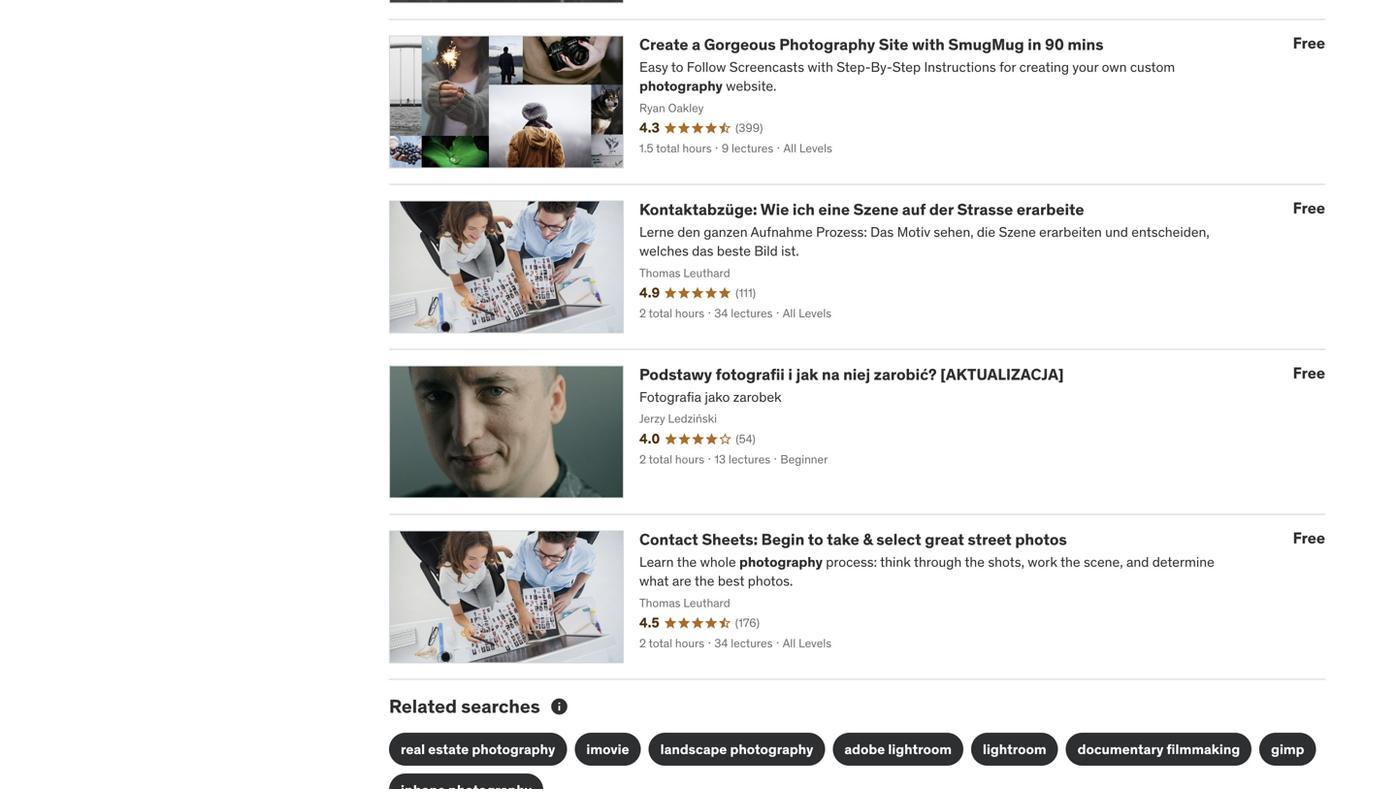 Task type: describe. For each thing, give the bounding box(es) containing it.
gimp button
[[1260, 733, 1317, 766]]

zarobić?
[[874, 364, 937, 384]]

smugmug
[[949, 34, 1025, 54]]

adobe
[[845, 740, 885, 758]]

filmmaking
[[1167, 740, 1240, 758]]

eine
[[819, 199, 850, 219]]

landscape photography button
[[649, 733, 825, 766]]

landscape photography
[[661, 740, 814, 758]]

take
[[827, 529, 860, 549]]

free for create a gorgeous photography site with smugmug in 90 mins
[[1293, 33, 1326, 53]]

erarbeite
[[1017, 199, 1085, 219]]

photography inside button
[[730, 740, 814, 758]]

adobe lightroom button
[[833, 733, 964, 766]]

imovie button
[[575, 733, 641, 766]]

ich
[[793, 199, 815, 219]]

landscape
[[661, 740, 727, 758]]

free for contact sheets: begin to take & select great street photos
[[1293, 528, 1326, 548]]

gimp
[[1272, 740, 1305, 758]]

gorgeous
[[704, 34, 776, 54]]

gimp link
[[1260, 733, 1317, 766]]

strasse
[[957, 199, 1014, 219]]

[aktualizacja]
[[941, 364, 1064, 384]]

der
[[929, 199, 954, 219]]

podstawy fotografii i jak na niej zarobić? [aktualizacja] link
[[640, 364, 1064, 384]]

adobe lightroom
[[845, 740, 952, 758]]

imovie link
[[575, 733, 641, 766]]

&
[[863, 529, 873, 549]]

sheets:
[[702, 529, 758, 549]]

begin
[[762, 529, 805, 549]]

kontaktabzüge: wie ich eine szene auf der strasse erarbeite
[[640, 199, 1085, 219]]

related
[[389, 694, 457, 718]]

in
[[1028, 34, 1042, 54]]

kontaktabzüge: wie ich eine szene auf der strasse erarbeite link
[[640, 199, 1085, 219]]

small image
[[550, 697, 569, 716]]

auf
[[902, 199, 926, 219]]

landscape photography link
[[649, 733, 825, 766]]

searches
[[461, 694, 540, 718]]

a
[[692, 34, 701, 54]]

documentary filmmaking
[[1078, 740, 1240, 758]]

real
[[401, 740, 425, 758]]

real estate photography button
[[389, 733, 567, 766]]

street
[[968, 529, 1012, 549]]

to
[[808, 529, 824, 549]]

niej
[[843, 364, 871, 384]]

lightroom inside lightroom button
[[983, 740, 1047, 758]]

kontaktabzüge:
[[640, 199, 758, 219]]



Task type: vqa. For each thing, say whether or not it's contained in the screenshot.
documentary
yes



Task type: locate. For each thing, give the bounding box(es) containing it.
3 free from the top
[[1293, 363, 1326, 383]]

great
[[925, 529, 965, 549]]

na
[[822, 364, 840, 384]]

mins
[[1068, 34, 1104, 54]]

create
[[640, 34, 689, 54]]

lightroom inside adobe lightroom button
[[888, 740, 952, 758]]

0 horizontal spatial lightroom
[[888, 740, 952, 758]]

estate
[[428, 740, 469, 758]]

photography inside button
[[472, 740, 555, 758]]

0 horizontal spatial photography
[[472, 740, 555, 758]]

2 lightroom from the left
[[983, 740, 1047, 758]]

contact sheets: begin to take & select great street photos link
[[640, 529, 1067, 549]]

contact
[[640, 529, 699, 549]]

2 photography from the left
[[730, 740, 814, 758]]

lightroom button
[[971, 733, 1058, 766]]

i
[[788, 364, 793, 384]]

1 horizontal spatial photography
[[730, 740, 814, 758]]

photography right landscape
[[730, 740, 814, 758]]

imovie
[[587, 740, 630, 758]]

4 free from the top
[[1293, 528, 1326, 548]]

photography
[[472, 740, 555, 758], [730, 740, 814, 758]]

free for podstawy fotografii i jak na niej zarobić? [aktualizacja]
[[1293, 363, 1326, 383]]

lightroom
[[888, 740, 952, 758], [983, 740, 1047, 758]]

site
[[879, 34, 909, 54]]

real estate photography link
[[389, 733, 567, 766]]

2 free from the top
[[1293, 198, 1326, 218]]

1 lightroom from the left
[[888, 740, 952, 758]]

create a gorgeous photography site with smugmug in 90 mins
[[640, 34, 1104, 54]]

photography
[[780, 34, 876, 54]]

90
[[1045, 34, 1065, 54]]

1 photography from the left
[[472, 740, 555, 758]]

contact sheets: begin to take & select great street photos
[[640, 529, 1067, 549]]

adobe lightroom link
[[833, 733, 964, 766]]

related searches
[[389, 694, 540, 718]]

documentary filmmaking link
[[1066, 733, 1252, 766]]

real estate photography
[[401, 740, 555, 758]]

photos
[[1015, 529, 1067, 549]]

jak
[[796, 364, 819, 384]]

podstawy fotografii i jak na niej zarobić? [aktualizacja]
[[640, 364, 1064, 384]]

photography down searches
[[472, 740, 555, 758]]

with
[[912, 34, 945, 54]]

szene
[[854, 199, 899, 219]]

1 free from the top
[[1293, 33, 1326, 53]]

free
[[1293, 33, 1326, 53], [1293, 198, 1326, 218], [1293, 363, 1326, 383], [1293, 528, 1326, 548]]

1 horizontal spatial lightroom
[[983, 740, 1047, 758]]

lightroom link
[[971, 733, 1058, 766]]

documentary filmmaking button
[[1066, 733, 1252, 766]]

free for kontaktabzüge: wie ich eine szene auf der strasse erarbeite
[[1293, 198, 1326, 218]]

create a gorgeous photography site with smugmug in 90 mins link
[[640, 34, 1104, 54]]

select
[[877, 529, 922, 549]]

documentary
[[1078, 740, 1164, 758]]

wie
[[761, 199, 789, 219]]

fotografii
[[716, 364, 785, 384]]

podstawy
[[640, 364, 712, 384]]



